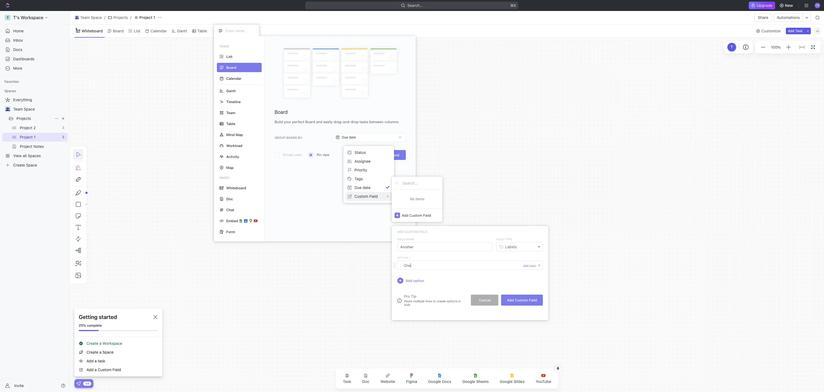 Task type: vqa. For each thing, say whether or not it's contained in the screenshot.
Custom within the button
yes



Task type: locate. For each thing, give the bounding box(es) containing it.
1 horizontal spatial table
[[226, 122, 236, 126]]

date inside dropdown button
[[349, 135, 356, 140]]

pro tip paste multiple lines to create options in bulk
[[404, 295, 461, 307]]

1 right project
[[153, 15, 155, 20]]

a up the create a space
[[99, 342, 101, 346]]

gantt up timeline
[[226, 89, 236, 93]]

no items
[[410, 197, 425, 201]]

1 vertical spatial list
[[226, 54, 233, 59]]

1 vertical spatial calendar
[[226, 76, 242, 81]]

2 vertical spatial space
[[103, 350, 114, 355]]

0 horizontal spatial 1
[[153, 15, 155, 20]]

create up the create a space
[[87, 342, 98, 346]]

0 horizontal spatial table
[[197, 28, 207, 33]]

onboarding checklist button image
[[77, 382, 81, 386]]

0 horizontal spatial due
[[342, 135, 348, 140]]

automations button
[[775, 13, 803, 22]]

field type
[[496, 238, 512, 241]]

1 vertical spatial space
[[24, 107, 35, 112]]

list down project 1 link
[[134, 28, 140, 33]]

25% complete
[[79, 324, 102, 328]]

0 horizontal spatial team
[[13, 107, 23, 112]]

date up custom field
[[363, 185, 371, 190]]

a up task
[[99, 350, 101, 355]]

1 horizontal spatial date
[[363, 185, 371, 190]]

1 vertical spatial gantt
[[226, 89, 236, 93]]

1 vertical spatial date
[[363, 185, 371, 190]]

1 horizontal spatial user group image
[[75, 16, 79, 19]]

a for workspace
[[99, 342, 101, 346]]

2 horizontal spatial board
[[389, 153, 399, 157]]

list
[[134, 28, 140, 33], [226, 54, 233, 59]]

0 vertical spatial task
[[796, 29, 803, 33]]

0 vertical spatial projects
[[113, 15, 128, 20]]

0 horizontal spatial map
[[226, 166, 234, 170]]

1 horizontal spatial team space
[[80, 15, 102, 20]]

google slides
[[500, 380, 525, 384]]

doc right task button
[[362, 380, 370, 384]]

1 horizontal spatial team
[[80, 15, 90, 20]]

google inside google docs button
[[428, 380, 441, 384]]

1 vertical spatial team space
[[13, 107, 35, 112]]

0 vertical spatial docs
[[13, 47, 22, 52]]

0 vertical spatial due
[[342, 135, 348, 140]]

projects
[[113, 15, 128, 20], [16, 116, 31, 121]]

add color
[[524, 264, 536, 267]]

bulk
[[404, 303, 411, 307]]

list down 'view'
[[226, 54, 233, 59]]

team space up whiteboard link
[[80, 15, 102, 20]]

google left sheets
[[463, 380, 475, 384]]

add custom field inside dropdown button
[[402, 213, 431, 218]]

1 horizontal spatial whiteboard
[[226, 186, 246, 190]]

1 for option 1
[[409, 256, 411, 260]]

0 vertical spatial projects link
[[107, 14, 129, 21]]

team space
[[80, 15, 102, 20], [13, 107, 35, 112]]

2 horizontal spatial space
[[103, 350, 114, 355]]

calendar link
[[150, 27, 167, 35]]

0 horizontal spatial date
[[349, 135, 356, 140]]

0 horizontal spatial space
[[24, 107, 35, 112]]

space
[[91, 15, 102, 20], [24, 107, 35, 112], [103, 350, 114, 355]]

1 horizontal spatial space
[[91, 15, 102, 20]]

1 horizontal spatial doc
[[362, 380, 370, 384]]

task
[[796, 29, 803, 33], [343, 380, 351, 384]]

user group image inside tree
[[6, 108, 10, 111]]

1 horizontal spatial docs
[[442, 380, 452, 384]]

1 vertical spatial 1
[[409, 256, 411, 260]]

0 horizontal spatial calendar
[[151, 28, 167, 33]]

projects inside tree
[[16, 116, 31, 121]]

field name
[[398, 238, 415, 241]]

cancel button
[[471, 295, 499, 306]]

1 horizontal spatial board
[[275, 109, 288, 115]]

0 vertical spatial create
[[87, 342, 98, 346]]

team
[[80, 15, 90, 20], [13, 107, 23, 112], [226, 111, 236, 115]]

i
[[399, 299, 400, 303]]

priority button
[[346, 166, 392, 175]]

Enter name... text field
[[398, 243, 492, 252]]

google inside the google slides button
[[500, 380, 513, 384]]

due date up custom field
[[355, 185, 371, 190]]

0 vertical spatial whiteboard
[[82, 28, 103, 33]]

create
[[437, 300, 446, 303]]

search...
[[408, 3, 423, 8]]

0 horizontal spatial projects
[[16, 116, 31, 121]]

Search... text field
[[403, 179, 440, 187]]

1 google from the left
[[428, 380, 441, 384]]

1
[[153, 15, 155, 20], [409, 256, 411, 260]]

inbox link
[[2, 36, 68, 45]]

0 vertical spatial table
[[197, 28, 207, 33]]

task inside button
[[796, 29, 803, 33]]

table link
[[196, 27, 207, 35]]

custom inside add custom field button
[[515, 298, 528, 303]]

team down spaces
[[13, 107, 23, 112]]

0 horizontal spatial task
[[343, 380, 351, 384]]

0 horizontal spatial user group image
[[6, 108, 10, 111]]

add custom field inside button
[[507, 298, 537, 303]]

team down timeline
[[226, 111, 236, 115]]

map right 'mind' on the top left
[[236, 133, 243, 137]]

1 horizontal spatial google
[[463, 380, 475, 384]]

1 vertical spatial task
[[343, 380, 351, 384]]

0 vertical spatial 1
[[153, 15, 155, 20]]

table up 'mind' on the top left
[[226, 122, 236, 126]]

create for create a workspace
[[87, 342, 98, 346]]

mind map
[[226, 133, 243, 137]]

0 vertical spatial space
[[91, 15, 102, 20]]

doc up chat at the left bottom of page
[[226, 197, 233, 201]]

Enter name... field
[[225, 28, 255, 33]]

due for due date button
[[355, 185, 362, 190]]

1 vertical spatial user group image
[[6, 108, 10, 111]]

0 vertical spatial user group image
[[75, 16, 79, 19]]

docs inside button
[[442, 380, 452, 384]]

due date up status
[[342, 135, 356, 140]]

youtube
[[536, 380, 551, 384]]

project 1
[[139, 15, 155, 20]]

0 horizontal spatial docs
[[13, 47, 22, 52]]

1 vertical spatial whiteboard
[[226, 186, 246, 190]]

2 vertical spatial add custom field
[[507, 298, 537, 303]]

0 vertical spatial team space
[[80, 15, 102, 20]]

task down automations button
[[796, 29, 803, 33]]

website button
[[376, 371, 400, 388]]

google slides button
[[496, 371, 529, 388]]

date inside button
[[363, 185, 371, 190]]

doc
[[226, 197, 233, 201], [362, 380, 370, 384]]

1 vertical spatial team space link
[[13, 105, 66, 114]]

due date inside dropdown button
[[342, 135, 356, 140]]

website
[[381, 380, 395, 384]]

a left task
[[95, 359, 97, 364]]

custom field
[[355, 194, 378, 199]]

add a custom field
[[87, 368, 121, 373]]

whiteboard left board link
[[82, 28, 103, 33]]

1 horizontal spatial /
[[130, 15, 132, 20]]

google docs button
[[424, 371, 456, 388]]

2 horizontal spatial google
[[500, 380, 513, 384]]

invite
[[14, 384, 24, 388]]

field inside dropdown button
[[369, 194, 378, 199]]

1 vertical spatial docs
[[442, 380, 452, 384]]

3 google from the left
[[500, 380, 513, 384]]

add custom field button
[[392, 209, 443, 222]]

1 vertical spatial board
[[275, 109, 288, 115]]

date up status
[[349, 135, 356, 140]]

user group image
[[75, 16, 79, 19], [6, 108, 10, 111]]

due
[[342, 135, 348, 140], [355, 185, 362, 190]]

due date inside button
[[355, 185, 371, 190]]

slides
[[514, 380, 525, 384]]

1 create from the top
[[87, 342, 98, 346]]

dashboards
[[13, 57, 35, 61]]

board
[[113, 28, 124, 33], [275, 109, 288, 115], [389, 153, 399, 157]]

0 vertical spatial due date
[[342, 135, 356, 140]]

1 vertical spatial projects link
[[16, 114, 52, 123]]

1 vertical spatial doc
[[362, 380, 370, 384]]

calendar up timeline
[[226, 76, 242, 81]]

customize button
[[755, 27, 783, 35]]

type
[[505, 238, 512, 241]]

1 horizontal spatial due
[[355, 185, 362, 190]]

100% button
[[770, 44, 782, 50]]

custom
[[355, 194, 368, 199], [410, 213, 422, 218], [405, 230, 418, 234], [515, 298, 528, 303], [98, 368, 112, 373]]

date
[[349, 135, 356, 140], [363, 185, 371, 190]]

0 vertical spatial doc
[[226, 197, 233, 201]]

due inside dropdown button
[[342, 135, 348, 140]]

2 create from the top
[[87, 350, 98, 355]]

1 for project 1
[[153, 15, 155, 20]]

add custom field
[[402, 213, 431, 218], [398, 230, 428, 234], [507, 298, 537, 303]]

0 horizontal spatial /
[[104, 15, 105, 20]]

customize
[[762, 28, 781, 33]]

0 vertical spatial gantt
[[177, 28, 187, 33]]

1 vertical spatial due
[[355, 185, 362, 190]]

2 google from the left
[[463, 380, 475, 384]]

tree
[[2, 96, 68, 170]]

1 vertical spatial projects
[[16, 116, 31, 121]]

/
[[104, 15, 105, 20], [130, 15, 132, 20]]

tip
[[411, 295, 417, 299]]

map down activity
[[226, 166, 234, 170]]

1 vertical spatial table
[[226, 122, 236, 126]]

1 horizontal spatial 1
[[409, 256, 411, 260]]

tree containing team space
[[2, 96, 68, 170]]

1 vertical spatial create
[[87, 350, 98, 355]]

assignee
[[355, 159, 371, 164]]

date for due date dropdown button
[[349, 135, 356, 140]]

1 right the option
[[409, 256, 411, 260]]

1 horizontal spatial map
[[236, 133, 243, 137]]

0 vertical spatial board
[[113, 28, 124, 33]]

form
[[226, 230, 235, 234]]

google inside google sheets button
[[463, 380, 475, 384]]

create a space
[[87, 350, 114, 355]]

share button
[[755, 13, 772, 22]]

a down 'add a task'
[[95, 368, 97, 373]]

0 horizontal spatial team space
[[13, 107, 35, 112]]

0 horizontal spatial team space link
[[13, 105, 66, 114]]

0 horizontal spatial google
[[428, 380, 441, 384]]

name
[[406, 238, 415, 241]]

0 horizontal spatial whiteboard
[[82, 28, 103, 33]]

calendar down 'project 1'
[[151, 28, 167, 33]]

view button
[[214, 24, 232, 37]]

0 vertical spatial date
[[349, 135, 356, 140]]

team up whiteboard link
[[80, 15, 90, 20]]

add inside dropdown button
[[402, 213, 409, 218]]

table
[[197, 28, 207, 33], [226, 122, 236, 126]]

google for google docs
[[428, 380, 441, 384]]

0 vertical spatial list
[[134, 28, 140, 33]]

1 horizontal spatial team space link
[[73, 14, 103, 21]]

task left doc button
[[343, 380, 351, 384]]

whiteboard up chat at the left bottom of page
[[226, 186, 246, 190]]

getting
[[79, 314, 98, 321]]

due inside button
[[355, 185, 362, 190]]

1 horizontal spatial calendar
[[226, 76, 242, 81]]

field inside button
[[529, 298, 537, 303]]

100%
[[772, 45, 781, 49]]

a
[[99, 342, 101, 346], [99, 350, 101, 355], [95, 359, 97, 364], [95, 368, 97, 373]]

1 horizontal spatial gantt
[[226, 89, 236, 93]]

table right gantt link
[[197, 28, 207, 33]]

1 vertical spatial due date
[[355, 185, 371, 190]]

1 horizontal spatial task
[[796, 29, 803, 33]]

activity
[[226, 155, 239, 159]]

create up 'add a task'
[[87, 350, 98, 355]]

google right figma
[[428, 380, 441, 384]]

0 vertical spatial calendar
[[151, 28, 167, 33]]

0 vertical spatial add custom field
[[402, 213, 431, 218]]

add custom field button
[[502, 295, 543, 306]]

gantt left the table link
[[177, 28, 187, 33]]

option
[[414, 279, 424, 283]]

google left slides
[[500, 380, 513, 384]]

team space down spaces
[[13, 107, 35, 112]]

figma button
[[402, 371, 422, 388]]

add option
[[406, 279, 424, 283]]

projects link
[[107, 14, 129, 21], [16, 114, 52, 123]]



Task type: describe. For each thing, give the bounding box(es) containing it.
⌘k
[[511, 3, 517, 8]]

user group image inside team space link
[[75, 16, 79, 19]]

to
[[433, 300, 436, 303]]

spaces
[[4, 89, 16, 93]]

cancel
[[479, 298, 491, 303]]

task
[[98, 359, 105, 364]]

team space link inside tree
[[13, 105, 66, 114]]

0 vertical spatial team space link
[[73, 14, 103, 21]]

add color button
[[524, 264, 536, 267]]

status
[[355, 150, 366, 155]]

workload
[[226, 144, 243, 148]]

t
[[731, 45, 733, 49]]

add inside button
[[507, 298, 514, 303]]

new
[[785, 3, 793, 8]]

board link
[[112, 27, 124, 35]]

docs link
[[2, 45, 68, 54]]

due date button
[[332, 133, 406, 142]]

due date for due date button
[[355, 185, 371, 190]]

1 vertical spatial add custom field
[[398, 230, 428, 234]]

labels
[[506, 245, 517, 249]]

a for custom
[[95, 368, 97, 373]]

google for google slides
[[500, 380, 513, 384]]

tree inside sidebar navigation
[[2, 96, 68, 170]]

by:
[[298, 136, 303, 139]]

0 horizontal spatial list
[[134, 28, 140, 33]]

assignee button
[[346, 157, 392, 166]]

sheets
[[476, 380, 489, 384]]

inbox
[[13, 38, 23, 43]]

favorites button
[[2, 79, 21, 85]]

2 vertical spatial board
[[389, 153, 399, 157]]

create for create a space
[[87, 350, 98, 355]]

getting started
[[79, 314, 117, 321]]

1 vertical spatial map
[[226, 166, 234, 170]]

share
[[758, 15, 769, 20]]

gantt link
[[176, 27, 187, 35]]

google sheets button
[[458, 371, 493, 388]]

docs inside sidebar navigation
[[13, 47, 22, 52]]

sidebar navigation
[[0, 11, 70, 393]]

whiteboard inside whiteboard link
[[82, 28, 103, 33]]

project 1 link
[[133, 14, 157, 21]]

google docs
[[428, 380, 452, 384]]

doc inside doc button
[[362, 380, 370, 384]]

team space inside tree
[[13, 107, 35, 112]]

1 horizontal spatial list
[[226, 54, 233, 59]]

multiple
[[413, 300, 425, 303]]

pro
[[404, 295, 410, 299]]

option
[[398, 256, 409, 260]]

no
[[410, 197, 415, 201]]

in
[[458, 300, 461, 303]]

space inside sidebar navigation
[[24, 107, 35, 112]]

date for due date button
[[363, 185, 371, 190]]

paste
[[404, 300, 412, 303]]

custom inside add custom field dropdown button
[[410, 213, 422, 218]]

view button
[[214, 27, 232, 35]]

add task
[[789, 29, 803, 33]]

due date for due date dropdown button
[[342, 135, 356, 140]]

embed
[[226, 219, 238, 223]]

add inside button
[[789, 29, 795, 33]]

status button
[[346, 148, 392, 157]]

task inside button
[[343, 380, 351, 384]]

task button
[[339, 371, 356, 388]]

options
[[447, 300, 458, 303]]

2 horizontal spatial team
[[226, 111, 236, 115]]

due for due date dropdown button
[[342, 135, 348, 140]]

favorites
[[4, 80, 19, 84]]

google sheets
[[463, 380, 489, 384]]

labels button
[[497, 242, 543, 252]]

close image
[[154, 316, 157, 320]]

add a task
[[87, 359, 105, 364]]

onboarding checklist button element
[[77, 382, 81, 386]]

lines
[[426, 300, 432, 303]]

0 horizontal spatial gantt
[[177, 28, 187, 33]]

tags button
[[346, 175, 392, 184]]

workspace
[[103, 342, 122, 346]]

Option name... text field
[[404, 261, 521, 270]]

dashboards link
[[2, 55, 68, 63]]

priority
[[355, 168, 367, 173]]

complete
[[87, 324, 102, 328]]

1 horizontal spatial projects
[[113, 15, 128, 20]]

automations
[[777, 15, 800, 20]]

project
[[139, 15, 152, 20]]

custom inside the custom field dropdown button
[[355, 194, 368, 199]]

1 / from the left
[[104, 15, 105, 20]]

board
[[287, 136, 297, 139]]

custom field button
[[346, 192, 392, 201]]

option 1
[[398, 256, 411, 260]]

youtube button
[[532, 371, 556, 388]]

1 horizontal spatial projects link
[[107, 14, 129, 21]]

mind
[[226, 133, 235, 137]]

chat
[[226, 208, 234, 212]]

a for task
[[95, 359, 97, 364]]

1/4
[[85, 382, 89, 386]]

google for google sheets
[[463, 380, 475, 384]]

field inside dropdown button
[[423, 213, 431, 218]]

view
[[221, 28, 230, 33]]

group
[[275, 136, 286, 139]]

2 / from the left
[[130, 15, 132, 20]]

list link
[[133, 27, 140, 35]]

group board by:
[[275, 136, 303, 139]]

home link
[[2, 27, 68, 35]]

upgrade link
[[749, 2, 776, 9]]

started
[[99, 314, 117, 321]]

color
[[530, 264, 536, 267]]

0 horizontal spatial projects link
[[16, 114, 52, 123]]

items
[[416, 197, 425, 201]]

25%
[[79, 324, 86, 328]]

0 horizontal spatial board
[[113, 28, 124, 33]]

add board
[[382, 153, 399, 157]]

0 vertical spatial map
[[236, 133, 243, 137]]

team inside sidebar navigation
[[13, 107, 23, 112]]

add task button
[[786, 28, 805, 34]]

a for space
[[99, 350, 101, 355]]

0 horizontal spatial doc
[[226, 197, 233, 201]]

new button
[[778, 1, 797, 10]]



